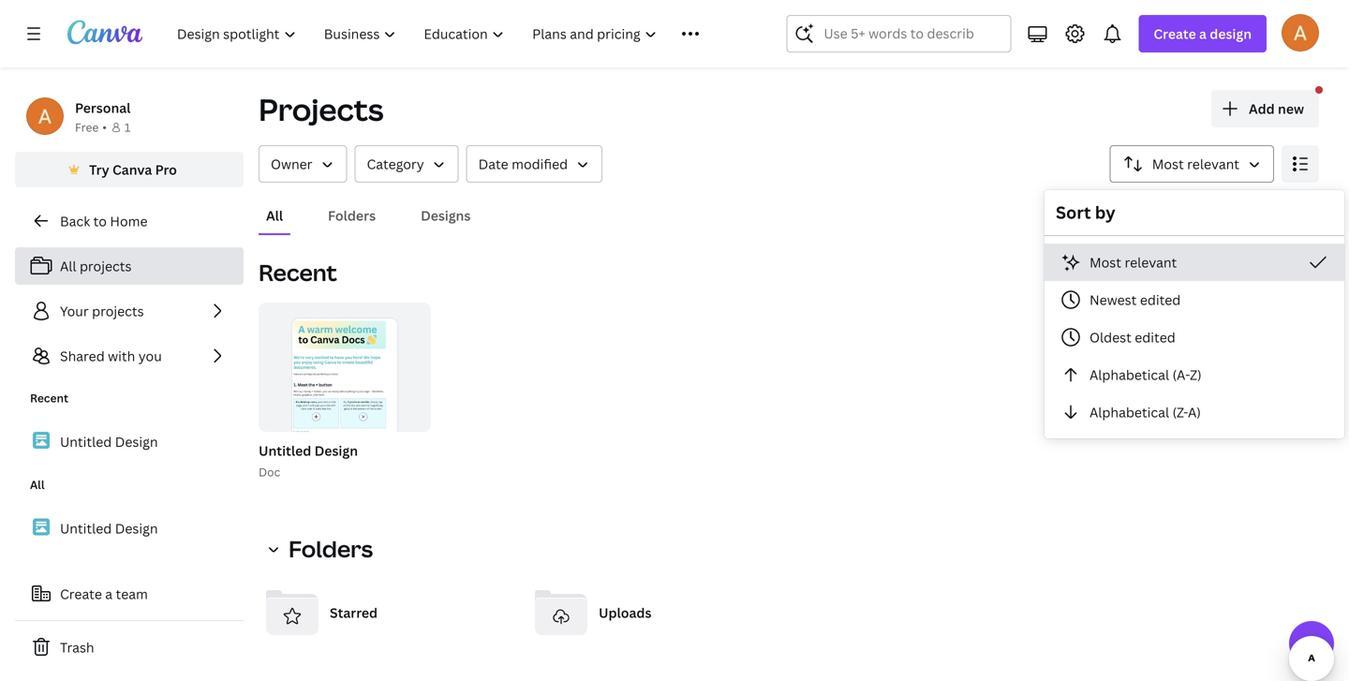Task type: describe. For each thing, give the bounding box(es) containing it.
projects for your projects
[[92, 302, 144, 320]]

alphabetical (z-a) button
[[1045, 394, 1345, 431]]

alphabetical (z-a)
[[1090, 403, 1201, 421]]

list containing all projects
[[15, 247, 244, 375]]

owner
[[271, 155, 312, 173]]

z)
[[1190, 366, 1202, 384]]

new
[[1278, 100, 1304, 118]]

design inside "untitled design doc"
[[314, 442, 358, 460]]

free •
[[75, 119, 107, 135]]

folders button
[[259, 530, 384, 568]]

untitled design for 1st untitled design link from the bottom
[[60, 519, 158, 537]]

back to home
[[60, 212, 148, 230]]

your
[[60, 302, 89, 320]]

add new
[[1249, 100, 1304, 118]]

shared with you link
[[15, 337, 244, 375]]

newest edited option
[[1045, 281, 1345, 319]]

newest edited
[[1090, 291, 1181, 309]]

a for team
[[105, 585, 113, 603]]

uploads link
[[528, 579, 781, 647]]

date modified
[[478, 155, 568, 173]]

you
[[138, 347, 162, 365]]

date
[[478, 155, 509, 173]]

personal
[[75, 99, 131, 117]]

Owner button
[[259, 145, 347, 183]]

with
[[108, 347, 135, 365]]

sort by
[[1056, 201, 1116, 224]]

add
[[1249, 100, 1275, 118]]

design for first untitled design link from the top
[[115, 433, 158, 450]]

try canva pro
[[89, 161, 177, 178]]

(z-
[[1173, 403, 1188, 421]]

untitled for first untitled design link from the top
[[60, 433, 112, 450]]

create for create a design
[[1154, 25, 1196, 43]]

oldest edited
[[1090, 328, 1176, 346]]

most relevant button
[[1045, 244, 1345, 281]]

apple lee image
[[1282, 14, 1319, 51]]

1 untitled design link from the top
[[15, 422, 244, 461]]

relevant inside button
[[1125, 253, 1177, 271]]

folders inside folders dropdown button
[[289, 534, 373, 564]]

back
[[60, 212, 90, 230]]

alphabetical (a-z)
[[1090, 366, 1202, 384]]

create a team button
[[15, 575, 244, 613]]

to
[[93, 212, 107, 230]]

Search search field
[[824, 16, 974, 52]]

all for all projects
[[60, 257, 76, 275]]

sort by list box
[[1045, 244, 1345, 431]]

0 horizontal spatial recent
[[30, 390, 68, 406]]

most relevant inside most relevant button
[[1090, 253, 1177, 271]]

a)
[[1188, 403, 1201, 421]]

trash link
[[15, 629, 244, 666]]

by
[[1095, 201, 1116, 224]]

folders button
[[320, 198, 383, 233]]

Date modified button
[[466, 145, 603, 183]]

edited for oldest edited
[[1135, 328, 1176, 346]]



Task type: vqa. For each thing, say whether or not it's contained in the screenshot.
PRIVACY POLICY "LINK"
no



Task type: locate. For each thing, give the bounding box(es) containing it.
0 vertical spatial edited
[[1140, 291, 1181, 309]]

0 horizontal spatial all
[[30, 477, 45, 492]]

1 vertical spatial alphabetical
[[1090, 403, 1169, 421]]

untitled down shared
[[60, 433, 112, 450]]

untitled design
[[60, 433, 158, 450], [60, 519, 158, 537]]

0 horizontal spatial relevant
[[1125, 253, 1177, 271]]

1 horizontal spatial most
[[1152, 155, 1184, 173]]

oldest edited button
[[1045, 319, 1345, 356]]

projects
[[80, 257, 132, 275], [92, 302, 144, 320]]

0 vertical spatial recent
[[259, 257, 337, 288]]

alphabetical for alphabetical (a-z)
[[1090, 366, 1169, 384]]

doc
[[259, 464, 280, 480]]

newest
[[1090, 291, 1137, 309]]

0 vertical spatial folders
[[328, 207, 376, 224]]

all for all button
[[266, 207, 283, 224]]

designs
[[421, 207, 471, 224]]

1 vertical spatial most
[[1090, 253, 1122, 271]]

0 vertical spatial untitled design link
[[15, 422, 244, 461]]

relevant down add new dropdown button
[[1187, 155, 1240, 173]]

untitled inside "untitled design doc"
[[259, 442, 311, 460]]

most inside sort by 'button'
[[1152, 155, 1184, 173]]

alphabetical down oldest edited
[[1090, 366, 1169, 384]]

all button
[[259, 198, 291, 233]]

2 untitled design link from the top
[[15, 508, 244, 548]]

1 vertical spatial most relevant
[[1090, 253, 1177, 271]]

untitled design doc
[[259, 442, 358, 480]]

1 vertical spatial untitled design
[[60, 519, 158, 537]]

untitled design button
[[259, 439, 358, 463]]

untitled design link down shared with you link at the left
[[15, 422, 244, 461]]

starred
[[330, 604, 378, 622]]

edited for newest edited
[[1140, 291, 1181, 309]]

most relevant inside sort by 'button'
[[1152, 155, 1240, 173]]

1 vertical spatial untitled design link
[[15, 508, 244, 548]]

1 vertical spatial create
[[60, 585, 102, 603]]

most relevant up newest edited
[[1090, 253, 1177, 271]]

0 vertical spatial a
[[1199, 25, 1207, 43]]

all projects
[[60, 257, 132, 275]]

add new button
[[1212, 90, 1319, 127]]

a left team
[[105, 585, 113, 603]]

list
[[15, 247, 244, 375]]

all projects link
[[15, 247, 244, 285]]

sort
[[1056, 201, 1091, 224]]

projects
[[259, 89, 384, 130]]

0 vertical spatial most relevant
[[1152, 155, 1240, 173]]

(a-
[[1173, 366, 1190, 384]]

0 vertical spatial projects
[[80, 257, 132, 275]]

•
[[102, 119, 107, 135]]

2 horizontal spatial all
[[266, 207, 283, 224]]

create left design
[[1154, 25, 1196, 43]]

folders
[[328, 207, 376, 224], [289, 534, 373, 564]]

untitled design link up "create a team" "button" at the bottom
[[15, 508, 244, 548]]

None search field
[[786, 15, 1011, 52]]

edited
[[1140, 291, 1181, 309], [1135, 328, 1176, 346]]

shared with you
[[60, 347, 162, 365]]

projects down back to home
[[80, 257, 132, 275]]

alphabetical (z-a) option
[[1045, 394, 1345, 431]]

1 untitled design from the top
[[60, 433, 158, 450]]

uploads
[[599, 604, 652, 622]]

team
[[116, 585, 148, 603]]

alphabetical (a-z) button
[[1045, 356, 1345, 394]]

a
[[1199, 25, 1207, 43], [105, 585, 113, 603]]

try canva pro button
[[15, 152, 244, 187]]

recent
[[259, 257, 337, 288], [30, 390, 68, 406]]

0 horizontal spatial create
[[60, 585, 102, 603]]

1 vertical spatial folders
[[289, 534, 373, 564]]

projects right your
[[92, 302, 144, 320]]

recent down all button
[[259, 257, 337, 288]]

untitled design down shared with you
[[60, 433, 158, 450]]

0 vertical spatial alphabetical
[[1090, 366, 1169, 384]]

most relevant
[[1152, 155, 1240, 173], [1090, 253, 1177, 271]]

alphabetical down alphabetical (a-z)
[[1090, 403, 1169, 421]]

free
[[75, 119, 99, 135]]

1 vertical spatial all
[[60, 257, 76, 275]]

most relevant down add new dropdown button
[[1152, 155, 1240, 173]]

1
[[124, 119, 130, 135]]

0 vertical spatial untitled design
[[60, 433, 158, 450]]

design for 1st untitled design link from the bottom
[[115, 519, 158, 537]]

relevant up newest edited
[[1125, 253, 1177, 271]]

your projects link
[[15, 292, 244, 330]]

0 vertical spatial most
[[1152, 155, 1184, 173]]

canva
[[112, 161, 152, 178]]

untitled design for first untitled design link from the top
[[60, 433, 158, 450]]

folders inside folders button
[[328, 207, 376, 224]]

create for create a team
[[60, 585, 102, 603]]

create a team
[[60, 585, 148, 603]]

projects for all projects
[[80, 257, 132, 275]]

most
[[1152, 155, 1184, 173], [1090, 253, 1122, 271]]

folders up starred
[[289, 534, 373, 564]]

2 vertical spatial all
[[30, 477, 45, 492]]

0 horizontal spatial a
[[105, 585, 113, 603]]

2 alphabetical from the top
[[1090, 403, 1169, 421]]

top level navigation element
[[165, 15, 742, 52], [165, 15, 742, 52]]

pro
[[155, 161, 177, 178]]

1 vertical spatial a
[[105, 585, 113, 603]]

all
[[266, 207, 283, 224], [60, 257, 76, 275], [30, 477, 45, 492]]

designs button
[[413, 198, 478, 233]]

design
[[1210, 25, 1252, 43]]

1 vertical spatial recent
[[30, 390, 68, 406]]

untitled up create a team
[[60, 519, 112, 537]]

0 vertical spatial relevant
[[1187, 155, 1240, 173]]

1 vertical spatial relevant
[[1125, 253, 1177, 271]]

relevant inside sort by 'button'
[[1187, 155, 1240, 173]]

a inside "button"
[[105, 585, 113, 603]]

alphabetical (a-z) option
[[1045, 356, 1345, 394]]

edited inside newest edited button
[[1140, 291, 1181, 309]]

most relevant option
[[1045, 244, 1345, 281]]

1 horizontal spatial all
[[60, 257, 76, 275]]

2 untitled design from the top
[[60, 519, 158, 537]]

untitled for 1st untitled design link from the bottom
[[60, 519, 112, 537]]

1 alphabetical from the top
[[1090, 366, 1169, 384]]

alphabetical for alphabetical (z-a)
[[1090, 403, 1169, 421]]

0 horizontal spatial most
[[1090, 253, 1122, 271]]

1 horizontal spatial create
[[1154, 25, 1196, 43]]

shared
[[60, 347, 105, 365]]

starred link
[[259, 579, 513, 647]]

1 vertical spatial projects
[[92, 302, 144, 320]]

recent down shared
[[30, 390, 68, 406]]

create
[[1154, 25, 1196, 43], [60, 585, 102, 603]]

modified
[[512, 155, 568, 173]]

create a design button
[[1139, 15, 1267, 52]]

1 horizontal spatial recent
[[259, 257, 337, 288]]

relevant
[[1187, 155, 1240, 173], [1125, 253, 1177, 271]]

folders down category
[[328, 207, 376, 224]]

alphabetical inside button
[[1090, 366, 1169, 384]]

your projects
[[60, 302, 144, 320]]

create inside "button"
[[60, 585, 102, 603]]

back to home link
[[15, 202, 244, 240]]

Category button
[[355, 145, 459, 183]]

oldest
[[1090, 328, 1132, 346]]

0 vertical spatial all
[[266, 207, 283, 224]]

0 vertical spatial create
[[1154, 25, 1196, 43]]

try
[[89, 161, 109, 178]]

1 horizontal spatial relevant
[[1187, 155, 1240, 173]]

category
[[367, 155, 424, 173]]

edited inside the oldest edited button
[[1135, 328, 1176, 346]]

alphabetical
[[1090, 366, 1169, 384], [1090, 403, 1169, 421]]

design
[[115, 433, 158, 450], [314, 442, 358, 460], [115, 519, 158, 537]]

untitled design link
[[15, 422, 244, 461], [15, 508, 244, 548]]

1 horizontal spatial a
[[1199, 25, 1207, 43]]

untitled up doc
[[259, 442, 311, 460]]

most inside button
[[1090, 253, 1122, 271]]

alphabetical inside button
[[1090, 403, 1169, 421]]

a left design
[[1199, 25, 1207, 43]]

create a design
[[1154, 25, 1252, 43]]

all inside button
[[266, 207, 283, 224]]

untitled
[[60, 433, 112, 450], [259, 442, 311, 460], [60, 519, 112, 537]]

a for design
[[1199, 25, 1207, 43]]

oldest edited option
[[1045, 319, 1345, 356]]

newest edited button
[[1045, 281, 1345, 319]]

a inside dropdown button
[[1199, 25, 1207, 43]]

untitled design up create a team
[[60, 519, 158, 537]]

edited up oldest edited
[[1140, 291, 1181, 309]]

edited up alphabetical (a-z)
[[1135, 328, 1176, 346]]

create left team
[[60, 585, 102, 603]]

Sort by button
[[1110, 145, 1274, 183]]

home
[[110, 212, 148, 230]]

create inside dropdown button
[[1154, 25, 1196, 43]]

1 vertical spatial edited
[[1135, 328, 1176, 346]]

trash
[[60, 639, 94, 656]]



